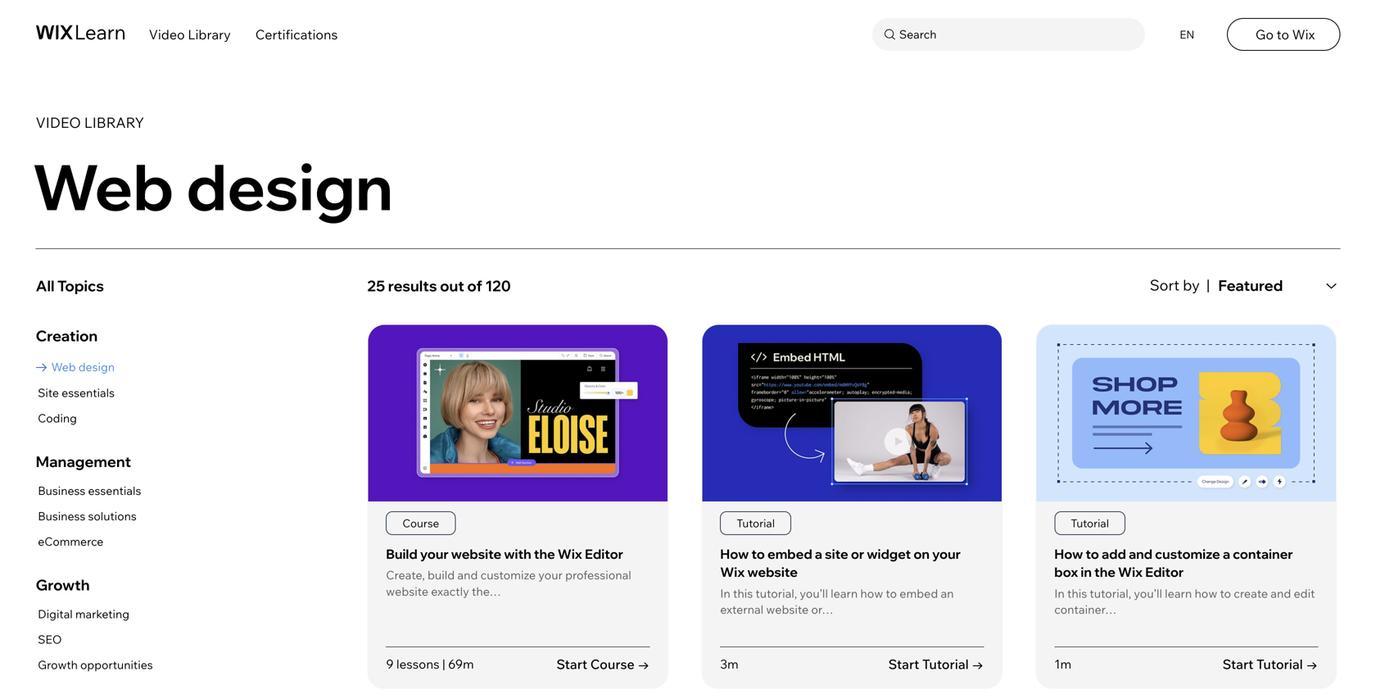 Task type: describe. For each thing, give the bounding box(es) containing it.
out
[[440, 277, 465, 295]]

how to embed a site or widget on your wix website in this tutorial, you'll learn how to embed an external website or…
[[721, 546, 961, 617]]

seo
[[38, 632, 62, 647]]

lessons
[[397, 656, 440, 672]]

web design list item
[[36, 357, 115, 378]]

a inside how to add and customize a container box in the wix editor in this tutorial, you'll learn how to create and edit container…
[[1223, 546, 1231, 562]]

list for management
[[36, 481, 141, 552]]

your inside how to embed a site or widget on your wix website in this tutorial, you'll learn how to embed an external website or…
[[933, 546, 961, 562]]

3m
[[721, 656, 739, 672]]

business essentials list item
[[36, 481, 141, 501]]

25 results out of 120
[[367, 277, 511, 295]]

design inside web design button
[[78, 360, 115, 374]]

to left create
[[1221, 586, 1232, 601]]

wix inside menu bar
[[1293, 26, 1316, 43]]

marketing
[[75, 607, 129, 621]]

web design button
[[36, 357, 115, 378]]

the…
[[472, 584, 501, 599]]

this inside how to embed a site or widget on your wix website in this tutorial, you'll learn how to embed an external website or…
[[733, 586, 753, 601]]

120
[[485, 277, 511, 295]]

solutions
[[88, 509, 137, 523]]

site essentials
[[38, 385, 115, 400]]

edit
[[1294, 586, 1316, 601]]

business for business essentials
[[38, 483, 85, 498]]

start course → button
[[557, 655, 650, 673]]

professional
[[566, 568, 632, 582]]

business essentials button
[[36, 481, 141, 501]]

build
[[386, 546, 418, 562]]

and inside build your website with the wix editor create, build and customize your professional website exactly the…
[[458, 568, 478, 582]]

filtered results region
[[367, 270, 1353, 694]]

digital marketing button
[[36, 604, 153, 624]]

website up the…
[[451, 546, 502, 562]]

course inside 'button'
[[591, 656, 635, 672]]

Search text field
[[896, 24, 1141, 45]]

editor inside how to add and customize a container box in the wix editor in this tutorial, you'll learn how to create and edit container…
[[1146, 564, 1184, 580]]

list for growth
[[36, 604, 153, 676]]

all topics button
[[36, 270, 346, 303]]

start for widget
[[889, 656, 920, 672]]

learn inside how to embed a site or widget on your wix website in this tutorial, you'll learn how to embed an external website or…
[[831, 586, 858, 601]]

create
[[1234, 586, 1269, 601]]

wix inside how to add and customize a container box in the wix editor in this tutorial, you'll learn how to create and edit container…
[[1119, 564, 1143, 580]]

customize inside how to add and customize a container box in the wix editor in this tutorial, you'll learn how to create and edit container…
[[1156, 546, 1221, 562]]

add
[[1102, 546, 1127, 562]]

video
[[36, 114, 81, 132]]

start tutorial → button for how to embed a site or widget on your wix website
[[889, 655, 984, 673]]

wix inside how to embed a site or widget on your wix website in this tutorial, you'll learn how to embed an external website or…
[[721, 564, 745, 580]]

growth for growth opportunities
[[38, 658, 78, 672]]

start tutorial → for how to embed a site or widget on your wix website
[[889, 656, 984, 672]]

list item containing how to embed a site or widget on your wix website
[[702, 324, 1003, 689]]

how to add and customize a container box in the wix editor in this tutorial, you'll learn how to create and edit container…
[[1055, 546, 1316, 617]]

business solutions
[[38, 509, 137, 523]]

website up "external"
[[748, 564, 798, 580]]

all
[[36, 277, 55, 295]]

creation
[[36, 327, 98, 345]]

or…
[[812, 602, 834, 617]]

all topics
[[36, 277, 104, 295]]

container
[[1233, 546, 1294, 562]]

to for embed
[[752, 546, 765, 562]]

seo button
[[36, 629, 153, 650]]

sort
[[1150, 276, 1180, 294]]

9
[[386, 656, 394, 672]]

certifications
[[256, 26, 338, 43]]

tutorial, inside how to embed a site or widget on your wix website in this tutorial, you'll learn how to embed an external website or…
[[756, 586, 798, 601]]

you'll inside how to embed a site or widget on your wix website in this tutorial, you'll learn how to embed an external website or…
[[800, 586, 828, 601]]

growth opportunities list item
[[36, 655, 153, 676]]

growth for growth
[[36, 576, 90, 594]]

site
[[825, 546, 849, 562]]

build your website with the wix editor link
[[386, 546, 624, 562]]

growth opportunities button
[[36, 655, 153, 676]]

list inside the filtered results 'region'
[[367, 324, 1341, 694]]

in
[[1081, 564, 1092, 580]]

exactly
[[431, 584, 469, 599]]

or
[[851, 546, 865, 562]]

to for add
[[1086, 546, 1100, 562]]

list for creation
[[36, 357, 115, 429]]

on
[[914, 546, 930, 562]]

how to add and customize a container box in the wix editor image
[[1037, 325, 1337, 501]]

start for container
[[1223, 656, 1254, 672]]

website down create,
[[386, 584, 429, 599]]

start course →
[[557, 656, 650, 672]]

you'll inside how to add and customize a container box in the wix editor in this tutorial, you'll learn how to create and edit container…
[[1135, 586, 1163, 601]]

widget
[[867, 546, 911, 562]]

business solutions button
[[36, 506, 141, 527]]

in inside how to add and customize a container box in the wix editor in this tutorial, you'll learn how to create and edit container…
[[1055, 586, 1065, 601]]

how inside how to embed a site or widget on your wix website in this tutorial, you'll learn how to embed an external website or…
[[861, 586, 884, 601]]

site
[[38, 385, 59, 400]]

| inside list item
[[442, 656, 446, 672]]

digital
[[38, 607, 73, 621]]

editor inside build your website with the wix editor create, build and customize your professional website exactly the…
[[585, 546, 624, 562]]

0 vertical spatial |
[[1207, 276, 1211, 294]]

en
[[1180, 27, 1195, 41]]

to for wix
[[1277, 26, 1290, 43]]

the inside build your website with the wix editor create, build and customize your professional website exactly the…
[[534, 546, 555, 562]]

video library link
[[149, 26, 231, 43]]

25
[[367, 277, 385, 295]]

coding
[[38, 411, 77, 425]]

how for how to add and customize a container box in the wix editor
[[1055, 546, 1084, 562]]

external
[[721, 602, 764, 617]]



Task type: vqa. For each thing, say whether or not it's contained in the screenshot.
browse
no



Task type: locate. For each thing, give the bounding box(es) containing it.
69m
[[448, 656, 474, 672]]

0 vertical spatial growth
[[36, 576, 90, 594]]

start tutorial → button down an
[[889, 655, 984, 673]]

this
[[733, 586, 753, 601], [1068, 586, 1088, 601]]

and left edit
[[1271, 586, 1292, 601]]

digital marketing
[[38, 607, 129, 621]]

→ for build your website with the wix editor
[[638, 656, 650, 672]]

list containing web design
[[36, 357, 115, 429]]

1 vertical spatial |
[[442, 656, 446, 672]]

essentials for business essentials
[[88, 483, 141, 498]]

business up business solutions
[[38, 483, 85, 498]]

how up box
[[1055, 546, 1084, 562]]

start tutorial → button
[[889, 655, 984, 673], [1223, 655, 1319, 673]]

0 horizontal spatial embed
[[768, 546, 813, 562]]

editor
[[585, 546, 624, 562], [1146, 564, 1184, 580]]

list containing digital marketing
[[36, 604, 153, 676]]

how inside how to add and customize a container box in the wix editor in this tutorial, you'll learn how to create and edit container…
[[1195, 586, 1218, 601]]

2 start from the left
[[889, 656, 920, 672]]

your right 'on'
[[933, 546, 961, 562]]

0 horizontal spatial start tutorial → button
[[889, 655, 984, 673]]

1 a from the left
[[815, 546, 823, 562]]

→ for how to add and customize a container box in the wix editor
[[1307, 656, 1319, 672]]

0 horizontal spatial and
[[458, 568, 478, 582]]

1 horizontal spatial how
[[1195, 586, 1218, 601]]

1 vertical spatial the
[[1095, 564, 1116, 580]]

how to embed a site or widget on your wix website link
[[721, 546, 961, 580]]

menu bar
[[0, 0, 1377, 65]]

video library
[[149, 26, 231, 43]]

1 vertical spatial embed
[[900, 586, 939, 601]]

start tutorial → for how to add and customize a container box in the wix editor
[[1223, 656, 1319, 672]]

list item containing build your website with the wix editor
[[367, 324, 669, 689]]

business up ecommerce
[[38, 509, 85, 523]]

start tutorial →
[[889, 656, 984, 672], [1223, 656, 1319, 672]]

1 horizontal spatial learn
[[1165, 586, 1193, 601]]

1 horizontal spatial list item
[[702, 324, 1003, 689]]

0 vertical spatial customize
[[1156, 546, 1221, 562]]

2 vertical spatial and
[[1271, 586, 1292, 601]]

2 horizontal spatial list item
[[1036, 324, 1338, 689]]

this up container…
[[1068, 586, 1088, 601]]

2 you'll from the left
[[1135, 586, 1163, 601]]

9 lessons | 69m
[[386, 656, 474, 672]]

start inside 'button'
[[557, 656, 588, 672]]

wix up professional
[[558, 546, 583, 562]]

wix up "external"
[[721, 564, 745, 580]]

0 horizontal spatial how
[[721, 546, 749, 562]]

| left 69m
[[442, 656, 446, 672]]

1 horizontal spatial in
[[1055, 586, 1065, 601]]

0 horizontal spatial how
[[861, 586, 884, 601]]

how
[[721, 546, 749, 562], [1055, 546, 1084, 562]]

1 horizontal spatial a
[[1223, 546, 1231, 562]]

1 this from the left
[[733, 586, 753, 601]]

results
[[388, 277, 437, 295]]

opportunities
[[80, 658, 153, 672]]

0 horizontal spatial this
[[733, 586, 753, 601]]

1 horizontal spatial how
[[1055, 546, 1084, 562]]

to right go
[[1277, 26, 1290, 43]]

0 horizontal spatial list item
[[367, 324, 669, 689]]

1 vertical spatial course
[[591, 656, 635, 672]]

of
[[467, 277, 483, 295]]

0 horizontal spatial start tutorial →
[[889, 656, 984, 672]]

1 list item from the left
[[367, 324, 669, 689]]

2 list item from the left
[[702, 324, 1003, 689]]

1 horizontal spatial embed
[[900, 586, 939, 601]]

you'll up or…
[[800, 586, 828, 601]]

coding list item
[[36, 408, 115, 429]]

1 horizontal spatial editor
[[1146, 564, 1184, 580]]

3 start from the left
[[1223, 656, 1254, 672]]

a left site
[[815, 546, 823, 562]]

2 horizontal spatial →
[[1307, 656, 1319, 672]]

essentials inside list item
[[62, 385, 115, 400]]

in inside how to embed a site or widget on your wix website in this tutorial, you'll learn how to embed an external website or…
[[721, 586, 731, 601]]

build your website with the wix editor image
[[368, 325, 668, 501]]

business essentials
[[38, 483, 141, 498]]

growth opportunities
[[38, 658, 153, 672]]

list item containing how to add and customize a container box in the wix editor
[[1036, 324, 1338, 689]]

1 learn from the left
[[831, 586, 858, 601]]

0 vertical spatial web design
[[32, 147, 393, 226]]

1 horizontal spatial →
[[972, 656, 984, 672]]

0 horizontal spatial editor
[[585, 546, 624, 562]]

0 vertical spatial web
[[32, 147, 174, 226]]

0 vertical spatial business
[[38, 483, 85, 498]]

1 vertical spatial growth
[[38, 658, 78, 672]]

menu bar containing video library
[[0, 0, 1377, 65]]

0 vertical spatial essentials
[[62, 385, 115, 400]]

this inside how to add and customize a container box in the wix editor in this tutorial, you'll learn how to create and edit container…
[[1068, 586, 1088, 601]]

learn up or…
[[831, 586, 858, 601]]

1 business from the top
[[38, 483, 85, 498]]

growth up digital
[[36, 576, 90, 594]]

design
[[186, 147, 393, 226], [78, 360, 115, 374]]

1 horizontal spatial |
[[1207, 276, 1211, 294]]

in up "external"
[[721, 586, 731, 601]]

1 vertical spatial web
[[51, 360, 76, 374]]

box
[[1055, 564, 1079, 580]]

1 vertical spatial business
[[38, 509, 85, 523]]

go to wix link
[[1227, 18, 1341, 51]]

wix right go
[[1293, 26, 1316, 43]]

the right with
[[534, 546, 555, 562]]

how inside how to add and customize a container box in the wix editor in this tutorial, you'll learn how to create and edit container…
[[1055, 546, 1084, 562]]

how
[[861, 586, 884, 601], [1195, 586, 1218, 601]]

0 horizontal spatial |
[[442, 656, 446, 672]]

1 vertical spatial design
[[78, 360, 115, 374]]

0 horizontal spatial course
[[403, 516, 439, 530]]

customize down build your website with the wix editor link
[[481, 568, 536, 582]]

1 horizontal spatial start
[[889, 656, 920, 672]]

container…
[[1055, 602, 1117, 617]]

site essentials button
[[36, 383, 115, 403]]

a inside how to embed a site or widget on your wix website in this tutorial, you'll learn how to embed an external website or…
[[815, 546, 823, 562]]

start for editor
[[557, 656, 588, 672]]

list containing business essentials
[[36, 481, 141, 552]]

to up "external"
[[752, 546, 765, 562]]

0 horizontal spatial tutorial,
[[756, 586, 798, 601]]

wix inside build your website with the wix editor create, build and customize your professional website exactly the…
[[558, 546, 583, 562]]

web up site essentials list item
[[51, 360, 76, 374]]

seo list item
[[36, 629, 153, 650]]

1 vertical spatial essentials
[[88, 483, 141, 498]]

web design inside button
[[51, 360, 115, 374]]

embed
[[768, 546, 813, 562], [900, 586, 939, 601]]

1 horizontal spatial start tutorial → button
[[1223, 655, 1319, 673]]

you'll
[[800, 586, 828, 601], [1135, 586, 1163, 601]]

build
[[428, 568, 455, 582]]

en button
[[1170, 18, 1203, 51]]

digital marketing list item
[[36, 604, 153, 624]]

your left professional
[[539, 568, 563, 582]]

website left or…
[[767, 602, 809, 617]]

0 horizontal spatial start
[[557, 656, 588, 672]]

1 vertical spatial customize
[[481, 568, 536, 582]]

0 horizontal spatial in
[[721, 586, 731, 601]]

web down library
[[32, 147, 174, 226]]

| right sort
[[1207, 276, 1211, 294]]

1 start from the left
[[557, 656, 588, 672]]

to inside menu bar
[[1277, 26, 1290, 43]]

tutorial, inside how to add and customize a container box in the wix editor in this tutorial, you'll learn how to create and edit container…
[[1090, 586, 1132, 601]]

go to wix
[[1256, 26, 1316, 43]]

customize right add
[[1156, 546, 1221, 562]]

how down how to add and customize a container box in the wix editor link
[[1195, 586, 1218, 601]]

2 horizontal spatial your
[[933, 546, 961, 562]]

customize inside build your website with the wix editor create, build and customize your professional website exactly the…
[[481, 568, 536, 582]]

2 business from the top
[[38, 509, 85, 523]]

start tutorial → button for how to add and customize a container box in the wix editor
[[1223, 655, 1319, 673]]

0 vertical spatial embed
[[768, 546, 813, 562]]

essentials up solutions in the bottom of the page
[[88, 483, 141, 498]]

to
[[1277, 26, 1290, 43], [752, 546, 765, 562], [1086, 546, 1100, 562], [886, 586, 897, 601], [1221, 586, 1232, 601]]

tutorial, up "external"
[[756, 586, 798, 601]]

and
[[1129, 546, 1153, 562], [458, 568, 478, 582], [1271, 586, 1292, 601]]

to up in
[[1086, 546, 1100, 562]]

list item
[[367, 324, 669, 689], [702, 324, 1003, 689], [1036, 324, 1338, 689]]

2 a from the left
[[1223, 546, 1231, 562]]

→
[[638, 656, 650, 672], [972, 656, 984, 672], [1307, 656, 1319, 672]]

1 tutorial, from the left
[[756, 586, 798, 601]]

1 horizontal spatial and
[[1129, 546, 1153, 562]]

1 how from the left
[[721, 546, 749, 562]]

business for business solutions
[[38, 509, 85, 523]]

growth
[[36, 576, 90, 594], [38, 658, 78, 672]]

2 horizontal spatial and
[[1271, 586, 1292, 601]]

start tutorial → down create
[[1223, 656, 1319, 672]]

your up build
[[420, 546, 449, 562]]

create,
[[386, 568, 425, 582]]

1 you'll from the left
[[800, 586, 828, 601]]

tutorial,
[[756, 586, 798, 601], [1090, 586, 1132, 601]]

1 in from the left
[[721, 586, 731, 601]]

growth down seo
[[38, 658, 78, 672]]

your
[[420, 546, 449, 562], [933, 546, 961, 562], [539, 568, 563, 582]]

coding button
[[36, 408, 115, 429]]

0 vertical spatial and
[[1129, 546, 1153, 562]]

0 horizontal spatial the
[[534, 546, 555, 562]]

tutorial, up container…
[[1090, 586, 1132, 601]]

essentials
[[62, 385, 115, 400], [88, 483, 141, 498]]

2 how from the left
[[1195, 586, 1218, 601]]

3 list item from the left
[[1036, 324, 1338, 689]]

essentials for site essentials
[[62, 385, 115, 400]]

site essentials list item
[[36, 383, 115, 403]]

course
[[403, 516, 439, 530], [591, 656, 635, 672]]

0 vertical spatial design
[[186, 147, 393, 226]]

list
[[367, 324, 1341, 694], [36, 357, 115, 429], [36, 481, 141, 552], [36, 604, 153, 676]]

tutorial
[[737, 516, 775, 530], [1071, 516, 1110, 530], [923, 656, 969, 672], [1257, 656, 1304, 672]]

1 horizontal spatial you'll
[[1135, 586, 1163, 601]]

1 vertical spatial and
[[458, 568, 478, 582]]

how up "external"
[[721, 546, 749, 562]]

2 this from the left
[[1068, 586, 1088, 601]]

web inside button
[[51, 360, 76, 374]]

and right add
[[1129, 546, 1153, 562]]

1 horizontal spatial start tutorial →
[[1223, 656, 1319, 672]]

start tutorial → down an
[[889, 656, 984, 672]]

1 horizontal spatial tutorial,
[[1090, 586, 1132, 601]]

1 → from the left
[[638, 656, 650, 672]]

to down widget
[[886, 586, 897, 601]]

0 horizontal spatial design
[[78, 360, 115, 374]]

2 start tutorial → from the left
[[1223, 656, 1319, 672]]

the right in
[[1095, 564, 1116, 580]]

wix
[[1293, 26, 1316, 43], [558, 546, 583, 562], [721, 564, 745, 580], [1119, 564, 1143, 580]]

0 vertical spatial the
[[534, 546, 555, 562]]

the inside how to add and customize a container box in the wix editor in this tutorial, you'll learn how to create and edit container…
[[1095, 564, 1116, 580]]

sort by  |
[[1150, 276, 1211, 294]]

0 horizontal spatial →
[[638, 656, 650, 672]]

the
[[534, 546, 555, 562], [1095, 564, 1116, 580]]

1 horizontal spatial this
[[1068, 586, 1088, 601]]

learn down how to add and customize a container box in the wix editor link
[[1165, 586, 1193, 601]]

2 horizontal spatial start
[[1223, 656, 1254, 672]]

ecommerce
[[38, 535, 104, 549]]

1 horizontal spatial design
[[186, 147, 393, 226]]

2 in from the left
[[1055, 586, 1065, 601]]

web
[[32, 147, 174, 226], [51, 360, 76, 374]]

an
[[941, 586, 954, 601]]

editor right in
[[1146, 564, 1184, 580]]

this up "external"
[[733, 586, 753, 601]]

business inside business essentials button
[[38, 483, 85, 498]]

0 vertical spatial course
[[403, 516, 439, 530]]

go
[[1256, 26, 1274, 43]]

0 horizontal spatial your
[[420, 546, 449, 562]]

0 horizontal spatial customize
[[481, 568, 536, 582]]

2 tutorial, from the left
[[1090, 586, 1132, 601]]

how to add and customize a container box in the wix editor link
[[1055, 546, 1294, 580]]

learn inside how to add and customize a container box in the wix editor in this tutorial, you'll learn how to create and edit container…
[[1165, 586, 1193, 601]]

business solutions list item
[[36, 506, 141, 527]]

business inside 'business solutions' button
[[38, 509, 85, 523]]

1 vertical spatial editor
[[1146, 564, 1184, 580]]

0 horizontal spatial you'll
[[800, 586, 828, 601]]

1 horizontal spatial your
[[539, 568, 563, 582]]

build your website with the wix editor create, build and customize your professional website exactly the…
[[386, 546, 632, 599]]

customize
[[1156, 546, 1221, 562], [481, 568, 536, 582]]

1m
[[1055, 656, 1072, 672]]

library
[[84, 114, 144, 132]]

video
[[149, 26, 185, 43]]

growth inside button
[[38, 658, 78, 672]]

1 horizontal spatial course
[[591, 656, 635, 672]]

0 vertical spatial editor
[[585, 546, 624, 562]]

management
[[36, 452, 131, 471]]

2 learn from the left
[[1165, 586, 1193, 601]]

in down box
[[1055, 586, 1065, 601]]

0 horizontal spatial learn
[[831, 586, 858, 601]]

library
[[188, 26, 231, 43]]

learn
[[831, 586, 858, 601], [1165, 586, 1193, 601]]

essentials down web design list item
[[62, 385, 115, 400]]

how inside how to embed a site or widget on your wix website in this tutorial, you'll learn how to embed an external website or…
[[721, 546, 749, 562]]

how to embed a site or widget on your wix website image
[[703, 325, 1002, 501]]

ecommerce list item
[[36, 532, 141, 552]]

embed left site
[[768, 546, 813, 562]]

editor up professional
[[585, 546, 624, 562]]

a left container
[[1223, 546, 1231, 562]]

wix down add
[[1119, 564, 1143, 580]]

topics
[[57, 277, 104, 295]]

3 → from the left
[[1307, 656, 1319, 672]]

you'll down how to add and customize a container box in the wix editor link
[[1135, 586, 1163, 601]]

start tutorial → button down create
[[1223, 655, 1319, 673]]

1 how from the left
[[861, 586, 884, 601]]

0 horizontal spatial a
[[815, 546, 823, 562]]

ecommerce button
[[36, 532, 141, 552]]

with
[[504, 546, 532, 562]]

→ inside 'button'
[[638, 656, 650, 672]]

filters navigation
[[36, 270, 346, 694]]

how down or
[[861, 586, 884, 601]]

1 vertical spatial web design
[[51, 360, 115, 374]]

2 → from the left
[[972, 656, 984, 672]]

how for how to embed a site or widget on your wix website
[[721, 546, 749, 562]]

2 start tutorial → button from the left
[[1223, 655, 1319, 673]]

1 start tutorial → button from the left
[[889, 655, 984, 673]]

→ for how to embed a site or widget on your wix website
[[972, 656, 984, 672]]

1 start tutorial → from the left
[[889, 656, 984, 672]]

certifications link
[[256, 26, 338, 43]]

website
[[451, 546, 502, 562], [748, 564, 798, 580], [386, 584, 429, 599], [767, 602, 809, 617]]

video library
[[36, 114, 144, 132]]

1 horizontal spatial customize
[[1156, 546, 1221, 562]]

2 how from the left
[[1055, 546, 1084, 562]]

1 horizontal spatial the
[[1095, 564, 1116, 580]]

and up the exactly
[[458, 568, 478, 582]]

embed left an
[[900, 586, 939, 601]]

essentials inside list item
[[88, 483, 141, 498]]

list containing build your website with the wix editor
[[367, 324, 1341, 694]]



